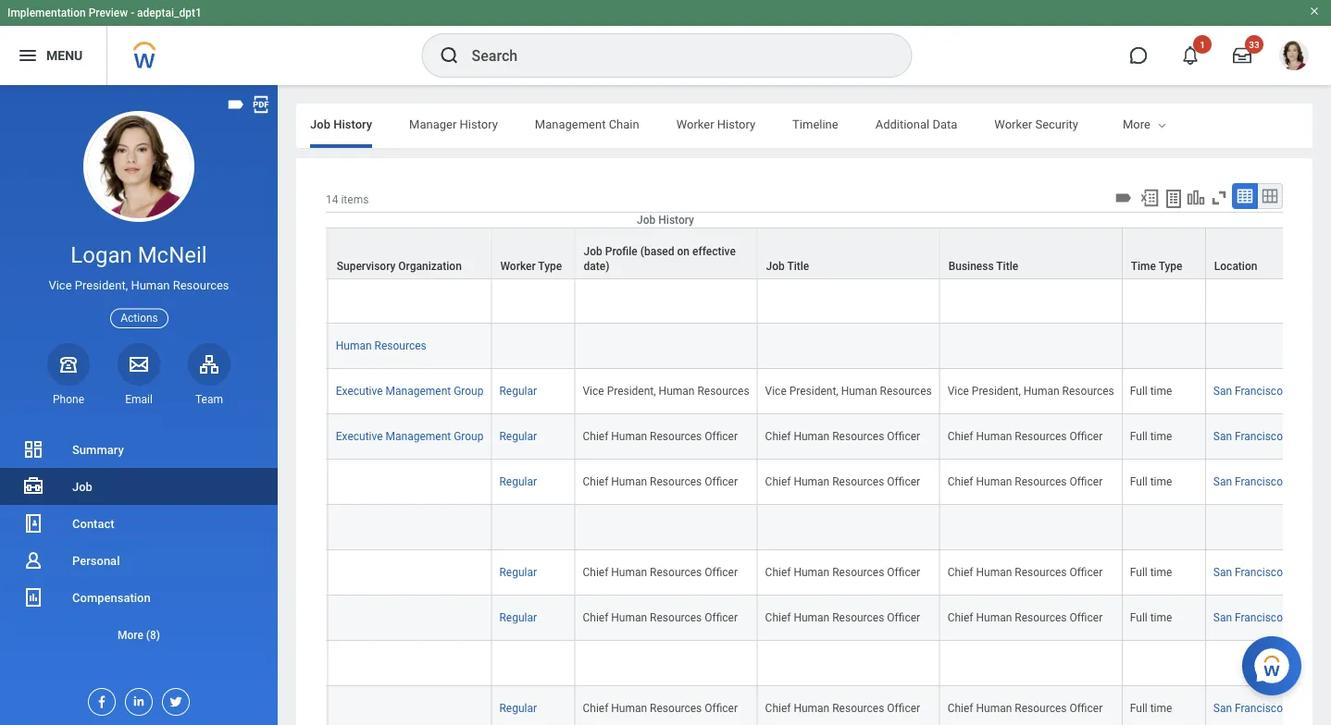 Task type: vqa. For each thing, say whether or not it's contained in the screenshot.
"cell"
yes



Task type: describe. For each thing, give the bounding box(es) containing it.
actions button
[[110, 309, 168, 328]]

mail image
[[128, 353, 150, 376]]

search image
[[438, 44, 461, 67]]

expand/collapse chart image
[[1186, 188, 1206, 208]]

5 san francisco from the top
[[1213, 612, 1283, 625]]

5 full from the top
[[1130, 612, 1148, 625]]

2 full time from the top
[[1130, 431, 1172, 443]]

management inside tab list
[[535, 117, 606, 131]]

3 san francisco from the top
[[1213, 476, 1283, 489]]

job image
[[22, 476, 44, 498]]

executive for first executive management group link from the top of the page
[[336, 385, 383, 398]]

worker type button
[[492, 229, 574, 279]]

1 horizontal spatial job history
[[637, 214, 694, 227]]

history right "manager"
[[460, 117, 498, 131]]

14
[[326, 193, 338, 206]]

compensation image
[[22, 587, 44, 609]]

management chain
[[535, 117, 639, 131]]

human resources
[[336, 340, 426, 353]]

francisco for third san francisco link
[[1235, 476, 1283, 489]]

worker for worker history
[[676, 117, 714, 131]]

more (8)
[[118, 629, 160, 642]]

business
[[949, 260, 994, 273]]

1 executive management group link from the top
[[336, 385, 484, 398]]

personal
[[72, 554, 120, 568]]

job for job profile (based on effective date) popup button
[[584, 245, 602, 258]]

time type button
[[1123, 229, 1205, 279]]

profile
[[605, 245, 638, 258]]

2 san francisco link from the top
[[1213, 431, 1283, 443]]

chain
[[609, 117, 639, 131]]

job history inside tab list
[[310, 117, 372, 131]]

vice inside 'navigation pane' region
[[49, 279, 72, 293]]

supervisory organization button
[[328, 229, 491, 279]]

management for first executive management group link from the bottom of the page
[[386, 431, 451, 443]]

arra
[[1314, 117, 1331, 131]]

job inside 'link'
[[72, 480, 93, 494]]

6 san from the top
[[1213, 703, 1232, 716]]

2 regular from the top
[[499, 431, 537, 443]]

contact link
[[0, 505, 278, 542]]

3 full from the top
[[1130, 476, 1148, 489]]

email button
[[118, 343, 160, 407]]

5 time from the top
[[1150, 612, 1172, 625]]

worker security
[[994, 117, 1078, 131]]

1 executive management group from the top
[[336, 385, 484, 398]]

group for first executive management group link from the top of the page
[[454, 385, 484, 398]]

5 regular link from the top
[[499, 612, 537, 625]]

timeline
[[792, 117, 838, 131]]

6 san francisco from the top
[[1213, 703, 1283, 716]]

team
[[195, 393, 223, 406]]

twitter image
[[163, 690, 183, 710]]

on
[[677, 245, 690, 258]]

tag image for export to excel image
[[1114, 188, 1134, 208]]

(8)
[[146, 629, 160, 642]]

4 full from the top
[[1130, 567, 1148, 580]]

contact
[[72, 517, 114, 531]]

francisco for first san francisco link from the top
[[1235, 385, 1283, 398]]

security
[[1035, 117, 1078, 131]]

logan mcneil
[[71, 242, 207, 268]]

summary image
[[22, 439, 44, 461]]

contact image
[[22, 513, 44, 535]]

more for more (8)
[[118, 629, 143, 642]]

items
[[341, 193, 369, 206]]

3 san francisco link from the top
[[1213, 476, 1283, 489]]

3 full time from the top
[[1130, 476, 1172, 489]]

time
[[1131, 260, 1156, 273]]

organization
[[398, 260, 462, 273]]

more for more
[[1123, 117, 1151, 131]]

1 regular link from the top
[[499, 385, 537, 398]]

6 regular link from the top
[[499, 703, 537, 716]]

2 san francisco from the top
[[1213, 431, 1283, 443]]

business title button
[[940, 229, 1122, 279]]

6 san francisco link from the top
[[1213, 703, 1283, 716]]

5 full time from the top
[[1130, 612, 1172, 625]]

2 regular link from the top
[[499, 431, 537, 443]]

2 full from the top
[[1130, 431, 1148, 443]]

table image
[[1236, 187, 1254, 206]]

1
[[1200, 39, 1205, 50]]

job link
[[0, 468, 278, 505]]

expand table image
[[1261, 187, 1279, 206]]

1 san francisco link from the top
[[1213, 385, 1283, 398]]

group for first executive management group link from the bottom of the page
[[454, 431, 484, 443]]

human inside 'navigation pane' region
[[131, 279, 170, 293]]

phone
[[53, 393, 84, 406]]

5 san from the top
[[1213, 612, 1232, 625]]

3 regular link from the top
[[499, 476, 537, 489]]

resources inside 'navigation pane' region
[[173, 279, 229, 293]]

2 time from the top
[[1150, 431, 1172, 443]]

management for first executive management group link from the top of the page
[[386, 385, 451, 398]]

job profile (based on effective date)
[[584, 245, 736, 273]]

compensation link
[[0, 579, 278, 617]]

worker for worker type
[[500, 260, 536, 273]]

type for worker type
[[538, 260, 562, 273]]

1 full from the top
[[1130, 385, 1148, 398]]

5 regular from the top
[[499, 612, 537, 625]]

location button
[[1206, 229, 1290, 279]]

justify image
[[17, 44, 39, 67]]

additional data
[[875, 117, 957, 131]]

job profile (based on effective date) button
[[575, 229, 757, 279]]

worker for worker security
[[994, 117, 1032, 131]]

4 san francisco link from the top
[[1213, 567, 1283, 580]]

view team image
[[198, 353, 220, 376]]

title for job title
[[787, 260, 809, 273]]

history up on in the top of the page
[[658, 214, 694, 227]]

4 san francisco from the top
[[1213, 567, 1283, 580]]

manager history
[[409, 117, 498, 131]]



Task type: locate. For each thing, give the bounding box(es) containing it.
profile logan mcneil image
[[1279, 41, 1309, 74]]

regular
[[499, 385, 537, 398], [499, 431, 537, 443], [499, 476, 537, 489], [499, 567, 537, 580], [499, 612, 537, 625], [499, 703, 537, 716]]

4 regular from the top
[[499, 567, 537, 580]]

4 full time from the top
[[1130, 567, 1172, 580]]

worker left the date) at top
[[500, 260, 536, 273]]

implementation
[[7, 6, 86, 19]]

5 san francisco link from the top
[[1213, 612, 1283, 625]]

-
[[131, 6, 134, 19]]

san francisco
[[1213, 385, 1283, 398], [1213, 431, 1283, 443], [1213, 476, 1283, 489], [1213, 567, 1283, 580], [1213, 612, 1283, 625], [1213, 703, 1283, 716]]

type inside popup button
[[1159, 260, 1183, 273]]

manager
[[409, 117, 457, 131]]

2 type from the left
[[1159, 260, 1183, 273]]

4 francisco from the top
[[1235, 567, 1283, 580]]

time
[[1150, 385, 1172, 398], [1150, 431, 1172, 443], [1150, 476, 1172, 489], [1150, 567, 1172, 580], [1150, 612, 1172, 625], [1150, 703, 1172, 716]]

6 time from the top
[[1150, 703, 1172, 716]]

3 regular from the top
[[499, 476, 537, 489]]

6 full time from the top
[[1130, 703, 1172, 716]]

1 full time from the top
[[1130, 385, 1172, 398]]

worker history
[[676, 117, 755, 131]]

type
[[538, 260, 562, 273], [1159, 260, 1183, 273]]

resources
[[173, 279, 229, 293], [374, 340, 426, 353], [697, 385, 749, 398], [880, 385, 932, 398], [1062, 385, 1114, 398], [650, 431, 702, 443], [832, 431, 884, 443], [1015, 431, 1067, 443], [650, 476, 702, 489], [832, 476, 884, 489], [1015, 476, 1067, 489], [650, 567, 702, 580], [832, 567, 884, 580], [1015, 567, 1067, 580], [650, 612, 702, 625], [832, 612, 884, 625], [1015, 612, 1067, 625], [650, 703, 702, 716], [832, 703, 884, 716], [1015, 703, 1067, 716]]

francisco
[[1235, 385, 1283, 398], [1235, 431, 1283, 443], [1235, 476, 1283, 489], [1235, 567, 1283, 580], [1235, 612, 1283, 625], [1235, 703, 1283, 716]]

notifications element
[[1289, 37, 1303, 52]]

chief
[[583, 431, 608, 443], [765, 431, 791, 443], [948, 431, 973, 443], [583, 476, 608, 489], [765, 476, 791, 489], [948, 476, 973, 489], [583, 567, 608, 580], [765, 567, 791, 580], [948, 567, 973, 580], [583, 612, 608, 625], [765, 612, 791, 625], [948, 612, 973, 625], [583, 703, 608, 716], [765, 703, 791, 716], [948, 703, 973, 716]]

Search Workday  search field
[[472, 35, 873, 76]]

linkedin image
[[126, 690, 146, 709]]

tag image left view printable version (pdf) icon
[[226, 94, 246, 115]]

menu button
[[0, 26, 107, 85]]

1 francisco from the top
[[1235, 385, 1283, 398]]

worker
[[676, 117, 714, 131], [994, 117, 1032, 131], [500, 260, 536, 273]]

1 regular from the top
[[499, 385, 537, 398]]

email logan mcneil element
[[118, 392, 160, 407]]

francisco for fifth san francisco link from the top of the page
[[1235, 612, 1283, 625]]

tab list containing job history
[[0, 104, 1331, 148]]

supervisory organization
[[337, 260, 462, 273]]

personal link
[[0, 542, 278, 579]]

executive management group
[[336, 385, 484, 398], [336, 431, 484, 443]]

navigation pane region
[[0, 85, 278, 726]]

executive for first executive management group link from the bottom of the page
[[336, 431, 383, 443]]

job
[[310, 117, 330, 131], [637, 214, 656, 227], [584, 245, 602, 258], [766, 260, 785, 273], [72, 480, 93, 494]]

vice president, human resources inside 'navigation pane' region
[[49, 279, 229, 293]]

1 title from the left
[[787, 260, 809, 273]]

1 vertical spatial tag image
[[1114, 188, 1134, 208]]

francisco for 4th san francisco link
[[1235, 567, 1283, 580]]

1 vertical spatial job history
[[637, 214, 694, 227]]

6 regular from the top
[[499, 703, 537, 716]]

human
[[131, 279, 170, 293], [336, 340, 372, 353], [659, 385, 695, 398], [841, 385, 877, 398], [1024, 385, 1060, 398], [611, 431, 647, 443], [794, 431, 830, 443], [976, 431, 1012, 443], [611, 476, 647, 489], [794, 476, 830, 489], [976, 476, 1012, 489], [611, 567, 647, 580], [794, 567, 830, 580], [976, 567, 1012, 580], [611, 612, 647, 625], [794, 612, 830, 625], [976, 612, 1012, 625], [611, 703, 647, 716], [794, 703, 830, 716], [976, 703, 1012, 716]]

job inside job profile (based on effective date)
[[584, 245, 602, 258]]

contract
[[1115, 117, 1161, 131]]

job title button
[[758, 229, 939, 279]]

personal image
[[22, 550, 44, 572]]

2 executive management group from the top
[[336, 431, 484, 443]]

actions
[[121, 312, 158, 325]]

full
[[1130, 385, 1148, 398], [1130, 431, 1148, 443], [1130, 476, 1148, 489], [1130, 567, 1148, 580], [1130, 612, 1148, 625], [1130, 703, 1148, 716]]

2 horizontal spatial worker
[[994, 117, 1032, 131]]

0 horizontal spatial tag image
[[226, 94, 246, 115]]

1 executive from the top
[[336, 385, 383, 398]]

3 san from the top
[[1213, 476, 1232, 489]]

worker left security
[[994, 117, 1032, 131]]

1 horizontal spatial worker
[[676, 117, 714, 131]]

1 vertical spatial more
[[118, 629, 143, 642]]

full time
[[1130, 385, 1172, 398], [1130, 431, 1172, 443], [1130, 476, 1172, 489], [1130, 567, 1172, 580], [1130, 612, 1172, 625], [1130, 703, 1172, 716]]

more up export to excel image
[[1123, 117, 1151, 131]]

more (8) button
[[0, 624, 278, 647]]

business title
[[949, 260, 1018, 273]]

supervisory
[[337, 260, 396, 273]]

4 time from the top
[[1150, 567, 1172, 580]]

2 group from the top
[[454, 431, 484, 443]]

more
[[1123, 117, 1151, 131], [118, 629, 143, 642]]

1 type from the left
[[538, 260, 562, 273]]

view printable version (pdf) image
[[251, 94, 271, 115]]

inbox large image
[[1233, 46, 1252, 65]]

worker type
[[500, 260, 562, 273]]

type inside popup button
[[538, 260, 562, 273]]

more inside dropdown button
[[118, 629, 143, 642]]

2 francisco from the top
[[1235, 431, 1283, 443]]

1 vertical spatial executive
[[336, 431, 383, 443]]

1 button
[[1170, 35, 1212, 76]]

0 vertical spatial executive
[[336, 385, 383, 398]]

5 francisco from the top
[[1235, 612, 1283, 625]]

summary
[[72, 443, 124, 457]]

0 horizontal spatial more
[[118, 629, 143, 642]]

executive
[[336, 385, 383, 398], [336, 431, 383, 443]]

more (8) button
[[0, 617, 278, 654]]

1 horizontal spatial tag image
[[1114, 188, 1134, 208]]

mcneil
[[138, 242, 207, 268]]

effective
[[692, 245, 736, 258]]

more left (8)
[[118, 629, 143, 642]]

tag image
[[226, 94, 246, 115], [1114, 188, 1134, 208]]

notifications large image
[[1181, 46, 1200, 65]]

cell
[[0, 279, 328, 324], [328, 279, 492, 324], [492, 279, 575, 324], [575, 279, 758, 324], [758, 279, 940, 324], [940, 279, 1123, 324], [1123, 279, 1206, 324], [1206, 279, 1291, 324], [0, 324, 328, 369], [492, 324, 575, 369], [575, 324, 758, 369], [758, 324, 940, 369], [940, 324, 1123, 369], [1123, 324, 1206, 369], [1206, 324, 1291, 369], [0, 369, 328, 415], [0, 415, 328, 460], [0, 460, 328, 505], [328, 460, 492, 505], [0, 505, 328, 551], [328, 505, 492, 551], [492, 505, 575, 551], [575, 505, 758, 551], [758, 505, 940, 551], [940, 505, 1123, 551], [1123, 505, 1206, 551], [1206, 505, 1291, 551], [0, 551, 328, 596], [328, 551, 492, 596], [0, 596, 328, 642], [328, 596, 492, 642], [0, 642, 328, 687], [328, 642, 492, 687], [492, 642, 575, 687], [575, 642, 758, 687], [758, 642, 940, 687], [940, 642, 1123, 687], [1123, 642, 1206, 687], [1206, 642, 1291, 687], [0, 687, 328, 726], [328, 687, 492, 726]]

worker right chain
[[676, 117, 714, 131]]

team link
[[188, 343, 230, 407]]

toolbar
[[1111, 183, 1283, 212]]

tab list
[[0, 104, 1331, 148]]

officer
[[705, 431, 738, 443], [887, 431, 920, 443], [1070, 431, 1103, 443], [705, 476, 738, 489], [887, 476, 920, 489], [1070, 476, 1103, 489], [705, 567, 738, 580], [887, 567, 920, 580], [1070, 567, 1103, 580], [705, 612, 738, 625], [887, 612, 920, 625], [1070, 612, 1103, 625], [705, 703, 738, 716], [887, 703, 920, 716], [1070, 703, 1103, 716]]

2 san from the top
[[1213, 431, 1232, 443]]

history left timeline
[[717, 117, 755, 131]]

worker inside popup button
[[500, 260, 536, 273]]

title inside job title popup button
[[787, 260, 809, 273]]

3 time from the top
[[1150, 476, 1172, 489]]

tag image left export to excel image
[[1114, 188, 1134, 208]]

3 francisco from the top
[[1235, 476, 1283, 489]]

title for business title
[[996, 260, 1018, 273]]

job for tab list at the top containing job history
[[310, 117, 330, 131]]

type right "time"
[[1159, 260, 1183, 273]]

executive management group link
[[336, 385, 484, 398], [336, 431, 484, 443]]

1 horizontal spatial type
[[1159, 260, 1183, 273]]

2 vertical spatial management
[[386, 431, 451, 443]]

1 san from the top
[[1213, 385, 1232, 398]]

1 horizontal spatial more
[[1123, 117, 1151, 131]]

management
[[535, 117, 606, 131], [386, 385, 451, 398], [386, 431, 451, 443]]

chief human resources officer
[[583, 431, 738, 443], [765, 431, 920, 443], [948, 431, 1103, 443], [583, 476, 738, 489], [765, 476, 920, 489], [948, 476, 1103, 489], [583, 567, 738, 580], [765, 567, 920, 580], [948, 567, 1103, 580], [583, 612, 738, 625], [765, 612, 920, 625], [948, 612, 1103, 625], [583, 703, 738, 716], [765, 703, 920, 716], [948, 703, 1103, 716]]

1 vertical spatial executive management group
[[336, 431, 484, 443]]

6 francisco from the top
[[1235, 703, 1283, 716]]

type left the date) at top
[[538, 260, 562, 273]]

0 vertical spatial management
[[535, 117, 606, 131]]

menu
[[46, 48, 83, 63]]

0 horizontal spatial worker
[[500, 260, 536, 273]]

title inside business title popup button
[[996, 260, 1018, 273]]

francisco for first san francisco link from the bottom
[[1235, 703, 1283, 716]]

2 title from the left
[[996, 260, 1018, 273]]

1 san francisco from the top
[[1213, 385, 1283, 398]]

1 vertical spatial group
[[454, 431, 484, 443]]

0 vertical spatial executive management group link
[[336, 385, 484, 398]]

job inside tab list
[[310, 117, 330, 131]]

2 executive management group link from the top
[[336, 431, 484, 443]]

menu banner
[[0, 0, 1331, 85]]

adeptai_dpt1
[[137, 6, 202, 19]]

6 full from the top
[[1130, 703, 1148, 716]]

list containing summary
[[0, 431, 278, 654]]

group
[[454, 385, 484, 398], [454, 431, 484, 443]]

14 items
[[326, 193, 369, 206]]

francisco for 5th san francisco link from the bottom
[[1235, 431, 1283, 443]]

1 vertical spatial management
[[386, 385, 451, 398]]

history right contract
[[1164, 117, 1203, 131]]

2 executive from the top
[[336, 431, 383, 443]]

1 group from the top
[[454, 385, 484, 398]]

job history up the 14 items at the top left of the page
[[310, 117, 372, 131]]

1 horizontal spatial title
[[996, 260, 1018, 273]]

0 vertical spatial job history
[[310, 117, 372, 131]]

1 time from the top
[[1150, 385, 1172, 398]]

title
[[787, 260, 809, 273], [996, 260, 1018, 273]]

export to worksheets image
[[1163, 188, 1185, 210]]

job inside popup button
[[766, 260, 785, 273]]

team logan mcneil element
[[188, 392, 230, 407]]

history up items
[[333, 117, 372, 131]]

job history up the (based
[[637, 214, 694, 227]]

job title
[[766, 260, 809, 273]]

export to excel image
[[1140, 188, 1160, 208]]

4 san from the top
[[1213, 567, 1232, 580]]

time type
[[1131, 260, 1183, 273]]

phone image
[[56, 353, 81, 376]]

list
[[0, 431, 278, 654]]

0 horizontal spatial job history
[[310, 117, 372, 131]]

contract history
[[1115, 117, 1203, 131]]

history
[[333, 117, 372, 131], [460, 117, 498, 131], [717, 117, 755, 131], [1164, 117, 1203, 131], [658, 214, 694, 227]]

preview
[[89, 6, 128, 19]]

type for time type
[[1159, 260, 1183, 273]]

human resources link
[[336, 340, 426, 353]]

0 vertical spatial tag image
[[226, 94, 246, 115]]

(based
[[640, 245, 674, 258]]

vice president, human resources
[[49, 279, 229, 293], [583, 385, 749, 398], [765, 385, 932, 398], [948, 385, 1114, 398]]

fullscreen image
[[1209, 188, 1229, 208]]

0 horizontal spatial title
[[787, 260, 809, 273]]

phone button
[[47, 343, 90, 407]]

president, inside 'navigation pane' region
[[75, 279, 128, 293]]

0 horizontal spatial type
[[538, 260, 562, 273]]

facebook image
[[89, 690, 109, 710]]

implementation preview -   adeptai_dpt1
[[7, 6, 202, 19]]

tag image for view printable version (pdf) icon
[[226, 94, 246, 115]]

flexible
[[1240, 117, 1280, 131]]

close environment banner image
[[1309, 6, 1320, 17]]

data
[[933, 117, 957, 131]]

summary link
[[0, 431, 278, 468]]

work
[[1283, 117, 1311, 131]]

job for job title popup button on the right of the page
[[766, 260, 785, 273]]

san francisco link
[[1213, 385, 1283, 398], [1213, 431, 1283, 443], [1213, 476, 1283, 489], [1213, 567, 1283, 580], [1213, 612, 1283, 625], [1213, 703, 1283, 716]]

phone logan mcneil element
[[47, 392, 90, 407]]

1 vertical spatial executive management group link
[[336, 431, 484, 443]]

33 button
[[1222, 35, 1264, 76]]

additional
[[875, 117, 930, 131]]

regular link
[[499, 385, 537, 398], [499, 431, 537, 443], [499, 476, 537, 489], [499, 567, 537, 580], [499, 612, 537, 625], [499, 703, 537, 716]]

0 vertical spatial more
[[1123, 117, 1151, 131]]

flexible work arra
[[1240, 117, 1331, 131]]

president,
[[75, 279, 128, 293], [607, 385, 656, 398], [789, 385, 838, 398], [972, 385, 1021, 398]]

compensation
[[72, 591, 151, 605]]

vice
[[49, 279, 72, 293], [583, 385, 604, 398], [765, 385, 787, 398], [948, 385, 969, 398]]

0 vertical spatial executive management group
[[336, 385, 484, 398]]

location
[[1214, 260, 1257, 273]]

logan
[[71, 242, 132, 268]]

33
[[1249, 39, 1260, 50]]

san
[[1213, 385, 1232, 398], [1213, 431, 1232, 443], [1213, 476, 1232, 489], [1213, 567, 1232, 580], [1213, 612, 1232, 625], [1213, 703, 1232, 716]]

date)
[[584, 260, 609, 273]]

4 regular link from the top
[[499, 567, 537, 580]]

0 vertical spatial group
[[454, 385, 484, 398]]

email
[[125, 393, 153, 406]]



